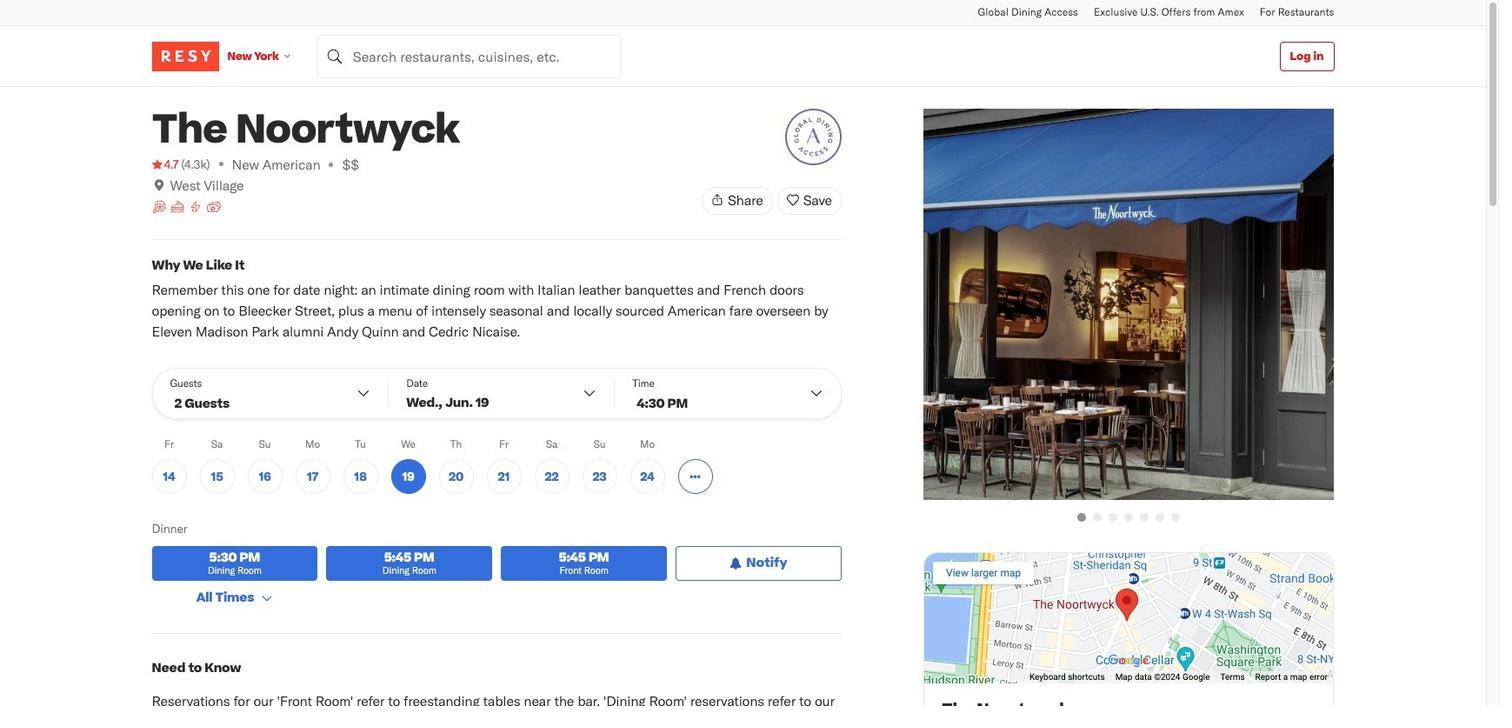 Task type: locate. For each thing, give the bounding box(es) containing it.
None field
[[317, 34, 622, 78]]

Search restaurants, cuisines, etc. text field
[[317, 34, 622, 78]]



Task type: describe. For each thing, give the bounding box(es) containing it.
4.7 out of 5 stars image
[[152, 156, 179, 173]]



Task type: vqa. For each thing, say whether or not it's contained in the screenshot.
SEARCH RESTAURANTS, CUISINES, ETC. text field on the top left
yes



